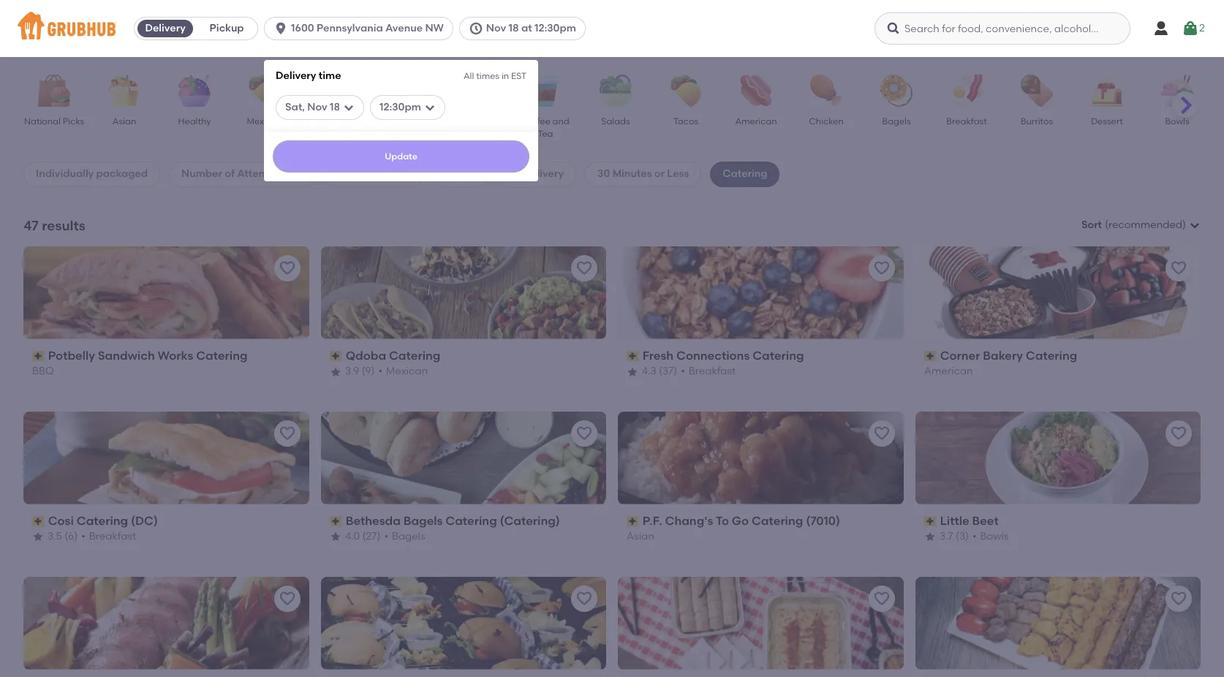 Task type: describe. For each thing, give the bounding box(es) containing it.
$0 delivery
[[509, 168, 564, 180]]

0 horizontal spatial bowls
[[980, 531, 1008, 543]]

0 vertical spatial american
[[735, 116, 777, 127]]

nov 18 at 12:30pm button
[[459, 17, 592, 40]]

connections
[[677, 349, 750, 363]]

number
[[181, 168, 222, 180]]

subscription pass image for qdoba catering
[[330, 351, 342, 361]]

bbq
[[32, 365, 54, 378]]

save this restaurant image for p.f. chang's to go catering (7010)
[[873, 425, 891, 442]]

dessert
[[1091, 116, 1123, 127]]

chinese image
[[450, 75, 501, 107]]

bagels for • bagels
[[392, 531, 425, 543]]

coffee and tea
[[522, 116, 570, 139]]

• bagels
[[384, 531, 425, 543]]

qdoba catering
[[345, 349, 440, 363]]

salads
[[601, 116, 630, 127]]

subscription pass image for p.f. chang's to go catering (7010)
[[627, 516, 640, 527]]

30 minutes or less
[[598, 168, 689, 180]]

up
[[397, 168, 411, 180]]

qdoba catering link
[[330, 348, 598, 365]]

1 vertical spatial 12:30pm
[[380, 101, 421, 113]]

save this restaurant image for little beet
[[1170, 425, 1188, 442]]

salads image
[[590, 75, 641, 107]]

svg image right attendees
[[292, 169, 304, 180]]

pennsylvania
[[317, 22, 383, 34]]

less
[[667, 168, 689, 180]]

subscription pass image for potbelly sandwich works catering
[[32, 351, 45, 361]]

catering inside "link"
[[77, 514, 128, 528]]

bethesda bagels catering (catering) link
[[330, 513, 598, 530]]

save this restaurant image for cosi catering (dc)
[[278, 425, 296, 442]]

fresh connections catering link
[[627, 348, 895, 365]]

p.f. chang's to go catering (7010)
[[643, 514, 840, 528]]

times
[[476, 71, 500, 81]]

star icon image for qdoba
[[330, 366, 341, 378]]

(27)
[[362, 531, 380, 543]]

1 horizontal spatial bowls
[[1165, 116, 1190, 127]]

go
[[732, 514, 749, 528]]

0 horizontal spatial and
[[374, 168, 394, 180]]

2
[[1200, 22, 1205, 34]]

1 horizontal spatial mexican
[[386, 365, 428, 378]]

to
[[716, 514, 729, 528]]

catering right the go
[[752, 514, 803, 528]]

save this restaurant image for corner bakery catering
[[1170, 260, 1188, 277]]

results
[[42, 217, 85, 234]]

avenue
[[386, 22, 423, 34]]

(37)
[[659, 365, 677, 378]]

4
[[337, 168, 344, 180]]

number of attendees
[[181, 168, 289, 180]]

• for cosi
[[81, 531, 85, 543]]

packaged
[[96, 168, 148, 180]]

fresh
[[643, 349, 674, 363]]

2 horizontal spatial breakfast
[[947, 116, 987, 127]]

• mexican
[[378, 365, 428, 378]]

dessert image
[[1082, 75, 1133, 107]]

all times in est
[[464, 71, 527, 81]]

update
[[385, 151, 418, 162]]

• for little
[[972, 531, 976, 543]]

pickup button
[[196, 17, 258, 40]]

bethesda
[[345, 514, 400, 528]]

18 inside button
[[509, 22, 519, 34]]

(6)
[[65, 531, 78, 543]]

delivery for delivery
[[145, 22, 186, 34]]

qdoba
[[345, 349, 386, 363]]

30
[[598, 168, 610, 180]]

3.7 (3)
[[940, 531, 969, 543]]

1600 pennsylvania avenue nw
[[291, 22, 444, 34]]

little
[[940, 514, 969, 528]]

star icon image for cosi
[[32, 531, 44, 543]]

bethesda bagels catering (catering)
[[345, 514, 560, 528]]

star icon image for fresh
[[627, 366, 639, 378]]

tacos image
[[661, 75, 712, 107]]

(9)
[[361, 365, 375, 378]]

chicken
[[809, 116, 844, 127]]

3.5
[[48, 531, 62, 543]]

svg image up bagels image
[[887, 21, 901, 36]]

bagels for bethesda bagels catering (catering)
[[403, 514, 442, 528]]

potbelly sandwich works catering
[[48, 349, 248, 363]]

at
[[521, 22, 532, 34]]

picks
[[63, 116, 84, 127]]

1600 pennsylvania avenue nw button
[[264, 17, 459, 40]]

fresh connections catering
[[643, 349, 804, 363]]

• breakfast for catering
[[81, 531, 136, 543]]

potbelly sandwich works catering link
[[32, 348, 300, 365]]

pizza
[[395, 116, 416, 127]]

coffee
[[522, 116, 551, 127]]

catering right works
[[196, 349, 248, 363]]

and inside coffee and tea
[[553, 116, 570, 127]]

save this restaurant image for potbelly sandwich works catering
[[278, 260, 296, 277]]

bowls image
[[1152, 75, 1203, 107]]

p.f.
[[643, 514, 662, 528]]



Task type: vqa. For each thing, say whether or not it's contained in the screenshot.
and
yes



Task type: locate. For each thing, give the bounding box(es) containing it.
0 horizontal spatial 18
[[330, 101, 340, 113]]

subscription pass image for bethesda bagels catering (catering)
[[330, 516, 342, 527]]

catering left the (catering)
[[445, 514, 497, 528]]

subscription pass image for little beet
[[924, 516, 937, 527]]

• breakfast for connections
[[681, 365, 736, 378]]

• right (3) on the right bottom
[[972, 531, 976, 543]]

save this restaurant image for qdoba catering
[[576, 260, 593, 277]]

• breakfast
[[681, 365, 736, 378], [81, 531, 136, 543]]

bagels image
[[871, 75, 922, 107]]

delivery up sat,
[[276, 69, 316, 82]]

breakfast down breakfast image
[[947, 116, 987, 127]]

delivery time
[[276, 69, 341, 82]]

1 vertical spatial bowls
[[980, 531, 1008, 543]]

0 vertical spatial • breakfast
[[681, 365, 736, 378]]

0 vertical spatial delivery
[[145, 22, 186, 34]]

1 vertical spatial and
[[374, 168, 394, 180]]

0 vertical spatial mexican
[[247, 116, 283, 127]]

national
[[24, 116, 61, 127]]

main navigation navigation
[[0, 0, 1224, 677]]

bakery
[[983, 349, 1023, 363]]

catering right the less
[[723, 168, 768, 180]]

$0
[[509, 168, 521, 180]]

chang's
[[665, 514, 713, 528]]

catering up (6) on the left
[[77, 514, 128, 528]]

3.7
[[940, 531, 953, 543]]

national picks image
[[29, 75, 80, 107]]

12:30pm inside button
[[535, 22, 576, 34]]

delivery button
[[135, 17, 196, 40]]

or
[[655, 168, 665, 180]]

0 vertical spatial bagels
[[882, 116, 911, 127]]

bowls
[[1165, 116, 1190, 127], [980, 531, 1008, 543]]

american down corner
[[924, 365, 973, 378]]

coffee and tea image
[[520, 75, 571, 107]]

(catering)
[[500, 514, 560, 528]]

0 vertical spatial and
[[553, 116, 570, 127]]

star icon image left 4.3
[[627, 366, 639, 378]]

0 vertical spatial nov
[[486, 22, 506, 34]]

(dc)
[[131, 514, 158, 528]]

0 horizontal spatial asian
[[112, 116, 136, 127]]

little beet link
[[924, 513, 1192, 530]]

hamburgers
[[308, 116, 362, 127]]

sat, nov 18
[[285, 101, 340, 113]]

subscription pass image inside p.f. chang's to go catering (7010) link
[[627, 516, 640, 527]]

pizza image
[[380, 75, 431, 107]]

breakfast
[[947, 116, 987, 127], [689, 365, 736, 378], [89, 531, 136, 543]]

delivery inside "button"
[[145, 22, 186, 34]]

nov inside button
[[486, 22, 506, 34]]

• right (6) on the left
[[81, 531, 85, 543]]

(7010)
[[806, 514, 840, 528]]

breakfast down cosi catering (dc)
[[89, 531, 136, 543]]

• breakfast down connections
[[681, 365, 736, 378]]

0 horizontal spatial breakfast
[[89, 531, 136, 543]]

1 vertical spatial mexican
[[386, 365, 428, 378]]

save this restaurant image for fresh connections catering
[[873, 260, 891, 277]]

18
[[509, 22, 519, 34], [330, 101, 340, 113]]

1 horizontal spatial 12:30pm
[[535, 22, 576, 34]]

subscription pass image left cosi at the bottom of page
[[32, 516, 45, 527]]

corner bakery catering
[[940, 349, 1077, 363]]

0 vertical spatial 12:30pm
[[535, 22, 576, 34]]

3.5 (6)
[[48, 531, 78, 543]]

svg image left 1600
[[274, 21, 288, 36]]

svg image up the hamburgers
[[343, 101, 355, 113]]

nw
[[425, 22, 444, 34]]

delivery
[[145, 22, 186, 34], [276, 69, 316, 82], [524, 168, 564, 180]]

0 vertical spatial asian
[[112, 116, 136, 127]]

2 vertical spatial bagels
[[392, 531, 425, 543]]

svg image right nw at left
[[469, 21, 483, 36]]

0 horizontal spatial svg image
[[424, 101, 436, 113]]

nov 18 at 12:30pm
[[486, 22, 576, 34]]

american image
[[731, 75, 782, 107]]

subscription pass image left fresh
[[627, 351, 640, 361]]

(3)
[[956, 531, 969, 543]]

beet
[[972, 514, 999, 528]]

breakfast for fresh connections catering
[[689, 365, 736, 378]]

mexican
[[247, 116, 283, 127], [386, 365, 428, 378]]

subscription pass image left p.f.
[[627, 516, 640, 527]]

breakfast image
[[941, 75, 993, 107]]

0 horizontal spatial subscription pass image
[[32, 516, 45, 527]]

subscription pass image up bbq
[[32, 351, 45, 361]]

subscription pass image inside little beet 'link'
[[924, 516, 937, 527]]

bowls down beet
[[980, 531, 1008, 543]]

mexican image
[[239, 75, 290, 107]]

1 horizontal spatial nov
[[486, 22, 506, 34]]

1 horizontal spatial • breakfast
[[681, 365, 736, 378]]

bagels up • bagels
[[403, 514, 442, 528]]

2 vertical spatial breakfast
[[89, 531, 136, 543]]

and up tea
[[553, 116, 570, 127]]

subscription pass image for fresh connections catering
[[627, 351, 640, 361]]

0 horizontal spatial • breakfast
[[81, 531, 136, 543]]

subscription pass image inside the corner bakery catering link
[[924, 351, 937, 361]]

0 vertical spatial 18
[[509, 22, 519, 34]]

4.3
[[642, 365, 657, 378]]

1 horizontal spatial and
[[553, 116, 570, 127]]

asian image
[[99, 75, 150, 107]]

subscription pass image inside fresh connections catering link
[[627, 351, 640, 361]]

catering up • mexican
[[389, 349, 440, 363]]

asian
[[112, 116, 136, 127], [627, 531, 655, 543]]

subscription pass image inside potbelly sandwich works catering link
[[32, 351, 45, 361]]

catering right connections
[[753, 349, 804, 363]]

svg image
[[469, 21, 483, 36], [424, 101, 436, 113]]

bowls down "bowls" image
[[1165, 116, 1190, 127]]

delivery left "pickup"
[[145, 22, 186, 34]]

4 stars and up
[[337, 168, 411, 180]]

offers
[[445, 168, 476, 180]]

2 button
[[1182, 15, 1205, 42]]

12:30pm up pizza
[[380, 101, 421, 113]]

•
[[378, 365, 382, 378], [681, 365, 685, 378], [81, 531, 85, 543], [384, 531, 388, 543], [972, 531, 976, 543]]

1 horizontal spatial subscription pass image
[[627, 351, 640, 361]]

catering right bakery
[[1026, 349, 1077, 363]]

healthy image
[[169, 75, 220, 107]]

2 vertical spatial delivery
[[524, 168, 564, 180]]

potbelly
[[48, 349, 95, 363]]

subscription pass image inside the cosi catering (dc) "link"
[[32, 516, 45, 527]]

star icon image left 3.5
[[32, 531, 44, 543]]

0 horizontal spatial mexican
[[247, 116, 283, 127]]

47 results
[[23, 217, 85, 234]]

0 horizontal spatial nov
[[307, 101, 327, 113]]

1 vertical spatial nov
[[307, 101, 327, 113]]

• bowls
[[972, 531, 1008, 543]]

star icon image for little
[[924, 531, 936, 543]]

mexican down the "qdoba catering"
[[386, 365, 428, 378]]

bagels down bagels image
[[882, 116, 911, 127]]

subscription pass image
[[627, 351, 640, 361], [924, 351, 937, 361], [32, 516, 45, 527]]

12:30pm right "at"
[[535, 22, 576, 34]]

star icon image
[[330, 366, 341, 378], [627, 366, 639, 378], [32, 531, 44, 543], [330, 531, 341, 543], [924, 531, 936, 543]]

cosi
[[48, 514, 74, 528]]

asian down p.f.
[[627, 531, 655, 543]]

cosi catering (dc)
[[48, 514, 158, 528]]

hamburgers image
[[309, 75, 361, 107]]

delivery right $0 on the top
[[524, 168, 564, 180]]

1 horizontal spatial 18
[[509, 22, 519, 34]]

• breakfast down cosi catering (dc)
[[81, 531, 136, 543]]

1600
[[291, 22, 314, 34]]

2 horizontal spatial delivery
[[524, 168, 564, 180]]

subscription pass image left qdoba
[[330, 351, 342, 361]]

1 vertical spatial delivery
[[276, 69, 316, 82]]

1 horizontal spatial svg image
[[469, 21, 483, 36]]

corner bakery catering link
[[924, 348, 1192, 365]]

• for qdoba
[[378, 365, 382, 378]]

of
[[225, 168, 235, 180]]

healthy
[[178, 116, 211, 127]]

american
[[735, 116, 777, 127], [924, 365, 973, 378]]

4.3 (37)
[[642, 365, 677, 378]]

bagels right (27)
[[392, 531, 425, 543]]

subscription pass image
[[32, 351, 45, 361], [330, 351, 342, 361], [330, 516, 342, 527], [627, 516, 640, 527], [924, 516, 937, 527]]

4.0 (27)
[[345, 531, 380, 543]]

individually
[[36, 168, 94, 180]]

mexican down mexican image
[[247, 116, 283, 127]]

0 horizontal spatial american
[[735, 116, 777, 127]]

star icon image left 3.9
[[330, 366, 341, 378]]

svg image inside 2 'button'
[[1182, 20, 1200, 37]]

18 left "at"
[[509, 22, 519, 34]]

svg image inside the nov 18 at 12:30pm button
[[469, 21, 483, 36]]

star icon image for bethesda
[[330, 531, 341, 543]]

tacos
[[674, 116, 699, 127]]

star icon image left 3.7
[[924, 531, 936, 543]]

american down the american image
[[735, 116, 777, 127]]

3.9
[[345, 365, 359, 378]]

subscription pass image left bethesda
[[330, 516, 342, 527]]

national picks
[[24, 116, 84, 127]]

delivery for delivery time
[[276, 69, 316, 82]]

asian down asian 'image'
[[112, 116, 136, 127]]

bagels
[[882, 116, 911, 127], [403, 514, 442, 528], [392, 531, 425, 543]]

subscription pass image left the little
[[924, 516, 937, 527]]

• right (37)
[[681, 365, 685, 378]]

svg image up "bowls" image
[[1182, 20, 1200, 37]]

4.0
[[345, 531, 360, 543]]

subscription pass image left corner
[[924, 351, 937, 361]]

little beet
[[940, 514, 999, 528]]

svg image
[[1182, 20, 1200, 37], [274, 21, 288, 36], [887, 21, 901, 36], [343, 101, 355, 113], [292, 169, 304, 180]]

est
[[511, 71, 527, 81]]

0 horizontal spatial delivery
[[145, 22, 186, 34]]

1 vertical spatial 18
[[330, 101, 340, 113]]

1 horizontal spatial asian
[[627, 531, 655, 543]]

1 vertical spatial breakfast
[[689, 365, 736, 378]]

update button
[[273, 140, 530, 173]]

burritos image
[[1012, 75, 1063, 107]]

time
[[319, 69, 341, 82]]

• right (9)
[[378, 365, 382, 378]]

subscription pass image inside the qdoba catering link
[[330, 351, 342, 361]]

minutes
[[613, 168, 652, 180]]

and left up
[[374, 168, 394, 180]]

1 vertical spatial asian
[[627, 531, 655, 543]]

catering
[[723, 168, 768, 180], [196, 349, 248, 363], [389, 349, 440, 363], [753, 349, 804, 363], [1026, 349, 1077, 363], [77, 514, 128, 528], [445, 514, 497, 528], [752, 514, 803, 528]]

breakfast down connections
[[689, 365, 736, 378]]

1 vertical spatial • breakfast
[[81, 531, 136, 543]]

svg image inside 1600 pennsylvania avenue nw button
[[274, 21, 288, 36]]

sandwich
[[98, 349, 155, 363]]

breakfast for cosi catering (dc)
[[89, 531, 136, 543]]

1 horizontal spatial breakfast
[[689, 365, 736, 378]]

attendees
[[237, 168, 289, 180]]

• for fresh
[[681, 365, 685, 378]]

save this restaurant image
[[576, 260, 593, 277], [1170, 260, 1188, 277], [278, 425, 296, 442], [576, 425, 593, 442], [873, 425, 891, 442], [576, 590, 593, 608], [873, 590, 891, 608]]

0 vertical spatial breakfast
[[947, 116, 987, 127]]

2 horizontal spatial subscription pass image
[[924, 351, 937, 361]]

nov right sat,
[[307, 101, 327, 113]]

save this restaurant image
[[278, 260, 296, 277], [873, 260, 891, 277], [1170, 425, 1188, 442], [278, 590, 296, 608], [1170, 590, 1188, 608]]

subscription pass image for corner bakery catering
[[924, 351, 937, 361]]

svg image left chinese image in the left of the page
[[424, 101, 436, 113]]

individually packaged
[[36, 168, 148, 180]]

sat,
[[285, 101, 305, 113]]

chicken image
[[801, 75, 852, 107]]

and
[[553, 116, 570, 127], [374, 168, 394, 180]]

18 up the hamburgers
[[330, 101, 340, 113]]

save this restaurant image for bethesda bagels catering (catering)
[[576, 425, 593, 442]]

• right (27)
[[384, 531, 388, 543]]

47
[[23, 217, 39, 234]]

all
[[464, 71, 474, 81]]

0 vertical spatial bowls
[[1165, 116, 1190, 127]]

1 vertical spatial american
[[924, 365, 973, 378]]

1 vertical spatial bagels
[[403, 514, 442, 528]]

1 horizontal spatial delivery
[[276, 69, 316, 82]]

burritos
[[1021, 116, 1053, 127]]

nov left "at"
[[486, 22, 506, 34]]

star icon image left 4.0
[[330, 531, 341, 543]]

subscription pass image inside bethesda bagels catering (catering) link
[[330, 516, 342, 527]]

1 vertical spatial svg image
[[424, 101, 436, 113]]

subscription pass image for cosi catering (dc)
[[32, 516, 45, 527]]

1 horizontal spatial american
[[924, 365, 973, 378]]

works
[[158, 349, 193, 363]]

pickup
[[210, 22, 244, 34]]

corner
[[940, 349, 980, 363]]

• for bethesda
[[384, 531, 388, 543]]

0 vertical spatial svg image
[[469, 21, 483, 36]]

cosi catering (dc) link
[[32, 513, 300, 530]]

in
[[502, 71, 509, 81]]

0 horizontal spatial 12:30pm
[[380, 101, 421, 113]]

chinese
[[458, 116, 493, 127]]



